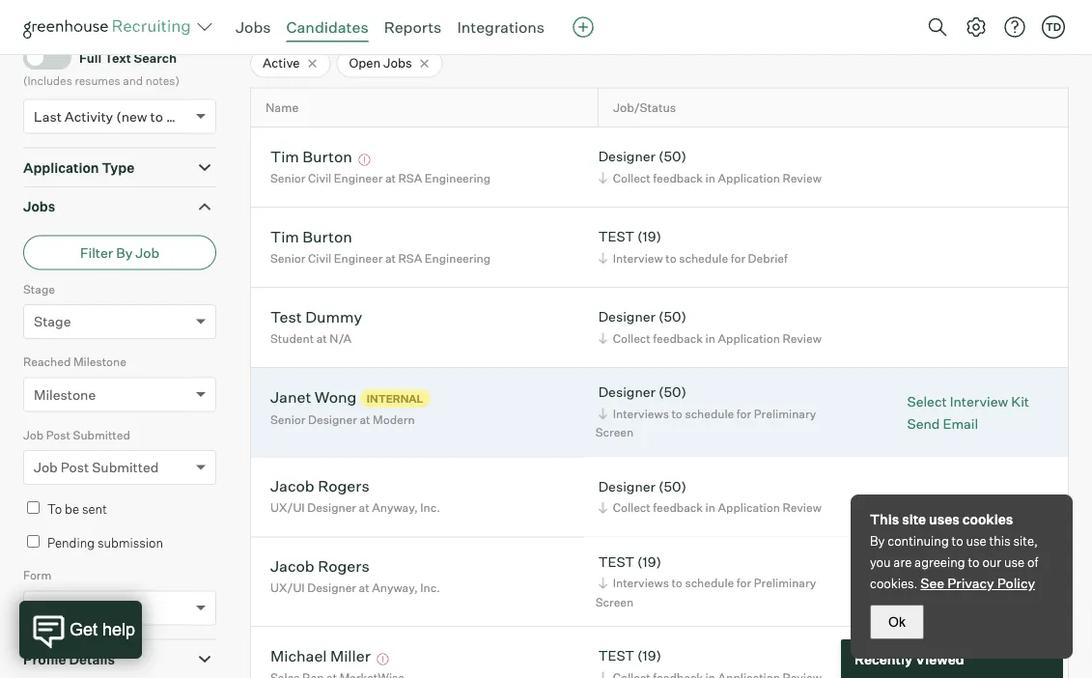 Task type: vqa. For each thing, say whether or not it's contained in the screenshot.
Preliminary
yes



Task type: describe. For each thing, give the bounding box(es) containing it.
application down last
[[23, 159, 99, 176]]

pending submission
[[47, 535, 163, 551]]

senior for tim
[[271, 171, 306, 185]]

interview to schedule for debrief link
[[596, 249, 793, 267]]

select interview kit send email
[[908, 393, 1030, 432]]

preliminary for (19)
[[754, 576, 817, 590]]

interviews to schedule for preliminary screen link for test (19)
[[596, 574, 817, 611]]

filter by job button
[[23, 235, 216, 270]]

0 horizontal spatial jobs
[[23, 198, 55, 215]]

1 engineering from the top
[[425, 171, 491, 185]]

rogers for test (19)
[[318, 557, 370, 576]]

stage element
[[23, 280, 216, 353]]

screen for test
[[596, 595, 634, 609]]

rogers for designer (50)
[[318, 476, 370, 496]]

test dummy student at n/a
[[271, 307, 362, 346]]

at left modern
[[360, 413, 371, 427]]

privacy
[[948, 575, 995, 592]]

review for student at n/a
[[783, 331, 822, 346]]

td
[[1046, 20, 1062, 33]]

recently
[[855, 650, 913, 667]]

bulk actions
[[970, 16, 1049, 33]]

application up test (19) interviews to schedule for preliminary screen on the right bottom of the page
[[718, 501, 781, 515]]

open jobs
[[349, 55, 412, 71]]

janet
[[271, 387, 311, 406]]

collect for student at n/a
[[613, 331, 651, 346]]

student
[[271, 331, 314, 346]]

interview inside select interview kit send email
[[950, 393, 1009, 410]]

last
[[34, 108, 62, 125]]

select interview kit link
[[908, 392, 1030, 411]]

last activity (new to old)
[[34, 108, 191, 125]]

inc. for designer (50)
[[421, 501, 440, 515]]

senior civil engineer at rsa engineering
[[271, 171, 491, 185]]

this
[[990, 533, 1011, 549]]

(new
[[116, 108, 147, 125]]

test for tim burton
[[599, 228, 635, 245]]

0 vertical spatial milestone
[[73, 355, 127, 369]]

1 vertical spatial form
[[87, 600, 120, 617]]

to
[[47, 502, 62, 517]]

test (19) interviews to schedule for preliminary screen
[[596, 553, 817, 609]]

active
[[263, 55, 300, 71]]

site
[[903, 511, 927, 528]]

1 vertical spatial use
[[1005, 555, 1025, 570]]

uses
[[930, 511, 960, 528]]

td button
[[1042, 15, 1066, 39]]

by inside by continuing to use this site, you are agreeing to our use of cookies.
[[871, 533, 885, 549]]

interviews for designer
[[613, 406, 669, 421]]

select for select a form
[[34, 600, 74, 617]]

screen for designer
[[596, 425, 634, 440]]

email
[[943, 415, 979, 432]]

full text search (includes resumes and notes)
[[23, 50, 180, 88]]

janet wong
[[271, 387, 357, 406]]

senior designer at modern
[[271, 413, 415, 427]]

rsa inside tim burton senior civil engineer at rsa engineering
[[399, 251, 422, 265]]

wong
[[315, 387, 357, 406]]

old)
[[166, 108, 191, 125]]

and
[[123, 73, 143, 88]]

full
[[79, 50, 102, 65]]

modern
[[373, 413, 415, 427]]

collect for senior civil engineer at rsa engineering
[[613, 171, 651, 185]]

jacob rogers ux/ui designer at anyway, inc. for test (19)
[[271, 557, 440, 595]]

activity
[[65, 108, 113, 125]]

kit
[[1012, 393, 1030, 410]]

3 test from the top
[[599, 648, 635, 664]]

viewed
[[916, 650, 965, 667]]

debrief
[[748, 251, 788, 265]]

greenhouse recruiting image
[[23, 15, 197, 39]]

designer inside designer (50) interviews to schedule for preliminary screen
[[599, 384, 656, 401]]

senior inside tim burton senior civil engineer at rsa engineering
[[271, 251, 306, 265]]

senior for janet
[[271, 413, 306, 427]]

4 (50) from the top
[[659, 478, 687, 495]]

of
[[1028, 555, 1039, 570]]

bulk actions link
[[949, 7, 1070, 42]]

janet wong link
[[271, 387, 357, 409]]

notes)
[[146, 73, 180, 88]]

are
[[894, 555, 912, 570]]

designer (50) interviews to schedule for preliminary screen
[[596, 384, 817, 440]]

test for jacob rogers
[[599, 553, 635, 570]]

candidates
[[286, 17, 369, 37]]

2 vertical spatial job
[[34, 459, 58, 476]]

for for burton
[[731, 251, 746, 265]]

candidates link
[[286, 17, 369, 37]]

interviews for test
[[613, 576, 669, 590]]

jacob for designer (50)
[[271, 476, 315, 496]]

configure image
[[965, 15, 988, 39]]

0 vertical spatial submitted
[[73, 428, 130, 442]]

a
[[77, 600, 84, 617]]

application type
[[23, 159, 135, 176]]

1 civil from the top
[[308, 171, 332, 185]]

job/status
[[614, 100, 676, 115]]

continuing
[[888, 533, 949, 549]]

34
[[308, 14, 326, 31]]

tim burton
[[271, 147, 352, 166]]

policy
[[998, 575, 1036, 592]]

reports link
[[384, 17, 442, 37]]

see
[[921, 575, 945, 592]]

pending
[[47, 535, 95, 551]]

1 vertical spatial milestone
[[34, 386, 96, 403]]

0 vertical spatial job post submitted
[[23, 428, 130, 442]]

3 collect from the top
[[613, 501, 651, 515]]

michael miller
[[271, 646, 371, 665]]

jobs link
[[236, 17, 271, 37]]

schedule for burton
[[679, 251, 729, 265]]

in for student at n/a
[[706, 331, 716, 346]]

for inside designer (50) interviews to schedule for preliminary screen
[[737, 406, 752, 421]]

collect feedback in application review link for dummy
[[596, 329, 827, 348]]

you
[[871, 555, 891, 570]]

to be sent
[[47, 502, 107, 517]]

send email link
[[908, 414, 1030, 433]]

civil inside tim burton senior civil engineer at rsa engineering
[[308, 251, 332, 265]]

open
[[349, 55, 381, 71]]

see privacy policy link
[[921, 575, 1036, 592]]

cookies.
[[871, 576, 918, 591]]

for for rogers
[[737, 576, 752, 590]]

search
[[134, 50, 177, 65]]

sent
[[82, 502, 107, 517]]

1 collect feedback in application review link from the top
[[596, 169, 827, 187]]

0 vertical spatial stage
[[23, 282, 55, 296]]

2 tim burton link from the top
[[271, 227, 352, 249]]

(includes
[[23, 73, 72, 88]]

miller
[[330, 646, 371, 665]]

showing 34 candidate applications
[[250, 14, 472, 31]]

jacob for test (19)
[[271, 557, 315, 576]]

agreeing
[[915, 555, 966, 570]]

site,
[[1014, 533, 1038, 549]]

internal
[[367, 392, 424, 405]]

at down senior designer at modern
[[359, 501, 370, 515]]



Task type: locate. For each thing, give the bounding box(es) containing it.
jacob rogers ux/ui designer at anyway, inc. for designer (50)
[[271, 476, 440, 515]]

1 tim from the top
[[271, 147, 299, 166]]

application down debrief
[[718, 331, 781, 346]]

3 in from the top
[[706, 501, 716, 515]]

jacob rogers ux/ui designer at anyway, inc. down senior designer at modern
[[271, 476, 440, 515]]

1 vertical spatial inc.
[[421, 581, 440, 595]]

3 designer (50) collect feedback in application review from the top
[[599, 478, 822, 515]]

be
[[65, 502, 79, 517]]

2 review from the top
[[783, 331, 822, 346]]

post down reached
[[46, 428, 71, 442]]

feedback for student at n/a
[[653, 331, 703, 346]]

designer (50) collect feedback in application review up test (19) interview to schedule for debrief
[[599, 148, 822, 185]]

1 vertical spatial screen
[[596, 595, 634, 609]]

0 vertical spatial collect
[[613, 171, 651, 185]]

0 vertical spatial engineer
[[334, 171, 383, 185]]

1 vertical spatial ux/ui
[[271, 581, 305, 595]]

jobs up active
[[236, 17, 271, 37]]

1 vertical spatial jobs
[[384, 55, 412, 71]]

form right a
[[87, 600, 120, 617]]

1 vertical spatial interviews
[[613, 576, 669, 590]]

tim burton link left tim burton has been in application review for more than 5 days icon
[[271, 147, 352, 169]]

2 rsa from the top
[[399, 251, 422, 265]]

0 vertical spatial jacob
[[271, 476, 315, 496]]

1 vertical spatial job
[[23, 428, 44, 442]]

0 vertical spatial designer (50) collect feedback in application review
[[599, 148, 822, 185]]

profile
[[23, 651, 66, 668]]

jacob rogers link up michael miller
[[271, 557, 370, 579]]

2 feedback from the top
[[653, 331, 703, 346]]

1 jacob from the top
[[271, 476, 315, 496]]

designer (50) collect feedback in application review for senior civil engineer at rsa engineering
[[599, 148, 822, 185]]

1 designer (50) collect feedback in application review from the top
[[599, 148, 822, 185]]

2 preliminary from the top
[[754, 576, 817, 590]]

interviews inside test (19) interviews to schedule for preliminary screen
[[613, 576, 669, 590]]

recently viewed
[[855, 650, 965, 667]]

0 vertical spatial schedule
[[679, 251, 729, 265]]

1 vertical spatial burton
[[303, 227, 352, 246]]

designer
[[599, 148, 656, 165], [599, 308, 656, 325], [599, 384, 656, 401], [308, 413, 357, 427], [599, 478, 656, 495], [307, 501, 357, 515], [307, 581, 357, 595]]

civil up test dummy link
[[308, 251, 332, 265]]

1 screen from the top
[[596, 425, 634, 440]]

2 inc. from the top
[[421, 581, 440, 595]]

2 horizontal spatial jobs
[[384, 55, 412, 71]]

screen inside test (19) interviews to schedule for preliminary screen
[[596, 595, 634, 609]]

1 senior from the top
[[271, 171, 306, 185]]

tim burton link up test dummy link
[[271, 227, 352, 249]]

0 vertical spatial (19)
[[638, 228, 662, 245]]

3 collect feedback in application review link from the top
[[596, 499, 827, 517]]

1 vertical spatial interview
[[950, 393, 1009, 410]]

rogers up miller
[[318, 557, 370, 576]]

2 vertical spatial review
[[783, 501, 822, 515]]

jobs down application type
[[23, 198, 55, 215]]

jacob rogers link down senior designer at modern
[[271, 476, 370, 499]]

0 vertical spatial by
[[116, 244, 133, 261]]

0 vertical spatial post
[[46, 428, 71, 442]]

1 vertical spatial feedback
[[653, 331, 703, 346]]

1 vertical spatial anyway,
[[372, 581, 418, 595]]

1 vertical spatial designer (50) collect feedback in application review
[[599, 308, 822, 346]]

1 vertical spatial civil
[[308, 251, 332, 265]]

job inside button
[[136, 244, 159, 261]]

1 vertical spatial in
[[706, 331, 716, 346]]

collect
[[613, 171, 651, 185], [613, 331, 651, 346], [613, 501, 651, 515]]

2 interviews from the top
[[613, 576, 669, 590]]

1 vertical spatial interviews to schedule for preliminary screen link
[[596, 574, 817, 611]]

test inside test (19) interview to schedule for debrief
[[599, 228, 635, 245]]

use
[[967, 533, 987, 549], [1005, 555, 1025, 570]]

1 vertical spatial jacob rogers link
[[271, 557, 370, 579]]

1 vertical spatial submitted
[[92, 459, 159, 476]]

(19) down test (19) interviews to schedule for preliminary screen on the right bottom of the page
[[638, 648, 662, 664]]

0 vertical spatial civil
[[308, 171, 332, 185]]

designer (50) collect feedback in application review for student at n/a
[[599, 308, 822, 346]]

tim up test
[[271, 227, 299, 246]]

1 vertical spatial (19)
[[638, 553, 662, 570]]

3 review from the top
[[783, 501, 822, 515]]

to inside designer (50) interviews to schedule for preliminary screen
[[672, 406, 683, 421]]

job post submitted element
[[23, 426, 216, 499]]

tim burton senior civil engineer at rsa engineering
[[271, 227, 491, 265]]

search image
[[927, 15, 950, 39]]

text
[[104, 50, 131, 65]]

jacob rogers ux/ui designer at anyway, inc.
[[271, 476, 440, 515], [271, 557, 440, 595]]

1 preliminary from the top
[[754, 406, 817, 421]]

1 vertical spatial test
[[599, 553, 635, 570]]

1 jacob rogers ux/ui designer at anyway, inc. from the top
[[271, 476, 440, 515]]

2 tim from the top
[[271, 227, 299, 246]]

1 vertical spatial stage
[[34, 313, 71, 330]]

anyway, for designer (50)
[[372, 501, 418, 515]]

schedule
[[679, 251, 729, 265], [685, 406, 735, 421], [685, 576, 735, 590]]

jacob rogers link
[[271, 476, 370, 499], [271, 557, 370, 579]]

interviews to schedule for preliminary screen link for designer (50)
[[596, 405, 817, 442]]

collect feedback in application review link
[[596, 169, 827, 187], [596, 329, 827, 348], [596, 499, 827, 517]]

1 horizontal spatial by
[[871, 533, 885, 549]]

1 engineer from the top
[[334, 171, 383, 185]]

0 vertical spatial collect feedback in application review link
[[596, 169, 827, 187]]

0 vertical spatial senior
[[271, 171, 306, 185]]

for inside test (19) interview to schedule for debrief
[[731, 251, 746, 265]]

0 vertical spatial jacob rogers link
[[271, 476, 370, 499]]

1 vertical spatial rogers
[[318, 557, 370, 576]]

1 vertical spatial post
[[61, 459, 89, 476]]

burton left tim burton has been in application review for more than 5 days icon
[[303, 147, 352, 166]]

0 vertical spatial ux/ui
[[271, 501, 305, 515]]

tim for tim burton senior civil engineer at rsa engineering
[[271, 227, 299, 246]]

to inside test (19) interviews to schedule for preliminary screen
[[672, 576, 683, 590]]

in for senior civil engineer at rsa engineering
[[706, 171, 716, 185]]

2 engineer from the top
[[334, 251, 383, 265]]

2 collect from the top
[[613, 331, 651, 346]]

test
[[271, 307, 302, 326]]

preliminary inside designer (50) interviews to schedule for preliminary screen
[[754, 406, 817, 421]]

0 vertical spatial screen
[[596, 425, 634, 440]]

1 vertical spatial tim burton link
[[271, 227, 352, 249]]

submitted up "sent"
[[92, 459, 159, 476]]

schedule for rogers
[[685, 576, 735, 590]]

at left n/a
[[317, 331, 327, 346]]

(19) inside test (19) interviews to schedule for preliminary screen
[[638, 553, 662, 570]]

0 horizontal spatial interview
[[613, 251, 663, 265]]

this site uses cookies
[[871, 511, 1014, 528]]

filter
[[80, 244, 113, 261]]

1 (50) from the top
[[659, 148, 687, 165]]

1 vertical spatial preliminary
[[754, 576, 817, 590]]

select a form
[[34, 600, 120, 617]]

0 vertical spatial engineering
[[425, 171, 491, 185]]

1 horizontal spatial form
[[87, 600, 120, 617]]

1 horizontal spatial interview
[[950, 393, 1009, 410]]

burton down "senior civil engineer at rsa engineering"
[[303, 227, 352, 246]]

1 vertical spatial by
[[871, 533, 885, 549]]

tim burton has been in application review for more than 5 days image
[[356, 154, 373, 166]]

feedback
[[653, 171, 703, 185], [653, 331, 703, 346], [653, 501, 703, 515]]

burton inside tim burton senior civil engineer at rsa engineering
[[303, 227, 352, 246]]

cookies
[[963, 511, 1014, 528]]

integrations
[[457, 17, 545, 37]]

senior up test
[[271, 251, 306, 265]]

anyway,
[[372, 501, 418, 515], [372, 581, 418, 595]]

senior down tim burton
[[271, 171, 306, 185]]

2 in from the top
[[706, 331, 716, 346]]

feedback up designer (50) interviews to schedule for preliminary screen
[[653, 331, 703, 346]]

jacob up michael
[[271, 557, 315, 576]]

collect feedback in application review link for rogers
[[596, 499, 827, 517]]

0 vertical spatial review
[[783, 171, 822, 185]]

2 jacob rogers ux/ui designer at anyway, inc. from the top
[[271, 557, 440, 595]]

use left this
[[967, 533, 987, 549]]

0 horizontal spatial select
[[34, 600, 74, 617]]

to for last activity (new to old)
[[150, 108, 163, 125]]

2 interviews to schedule for preliminary screen link from the top
[[596, 574, 817, 611]]

for
[[731, 251, 746, 265], [737, 406, 752, 421], [737, 576, 752, 590]]

select left a
[[34, 600, 74, 617]]

tim down the name at the left top
[[271, 147, 299, 166]]

michael miller has been in application review for more than 5 days image
[[374, 654, 392, 665]]

to for test (19) interviews to schedule for preliminary screen
[[672, 576, 683, 590]]

2 rogers from the top
[[318, 557, 370, 576]]

0 horizontal spatial use
[[967, 533, 987, 549]]

1 test from the top
[[599, 228, 635, 245]]

1 ux/ui from the top
[[271, 501, 305, 515]]

review up debrief
[[783, 171, 822, 185]]

1 vertical spatial collect
[[613, 331, 651, 346]]

0 vertical spatial rogers
[[318, 476, 370, 496]]

our
[[983, 555, 1002, 570]]

schedule inside designer (50) interviews to schedule for preliminary screen
[[685, 406, 735, 421]]

rsa up tim burton senior civil engineer at rsa engineering
[[399, 171, 422, 185]]

test
[[599, 228, 635, 245], [599, 553, 635, 570], [599, 648, 635, 664]]

engineer up dummy
[[334, 251, 383, 265]]

0 vertical spatial interviews
[[613, 406, 669, 421]]

in
[[706, 171, 716, 185], [706, 331, 716, 346], [706, 501, 716, 515]]

by continuing to use this site, you are agreeing to our use of cookies.
[[871, 533, 1039, 591]]

1 in from the top
[[706, 171, 716, 185]]

0 vertical spatial anyway,
[[372, 501, 418, 515]]

by inside button
[[116, 244, 133, 261]]

post
[[46, 428, 71, 442], [61, 459, 89, 476]]

job post submitted down the reached milestone element
[[23, 428, 130, 442]]

(50) inside designer (50) interviews to schedule for preliminary screen
[[659, 384, 687, 401]]

2 screen from the top
[[596, 595, 634, 609]]

preliminary inside test (19) interviews to schedule for preliminary screen
[[754, 576, 817, 590]]

interview inside test (19) interview to schedule for debrief
[[613, 251, 663, 265]]

burton for tim burton
[[303, 147, 352, 166]]

0 vertical spatial rsa
[[399, 171, 422, 185]]

1 horizontal spatial select
[[908, 393, 947, 410]]

0 vertical spatial job
[[136, 244, 159, 261]]

submission
[[98, 535, 163, 551]]

civil down tim burton
[[308, 171, 332, 185]]

3 (50) from the top
[[659, 384, 687, 401]]

review left the this
[[783, 501, 822, 515]]

dummy
[[305, 307, 362, 326]]

To be sent checkbox
[[27, 502, 40, 514]]

select inside select interview kit send email
[[908, 393, 947, 410]]

by up you
[[871, 533, 885, 549]]

0 horizontal spatial form
[[23, 568, 52, 583]]

0 vertical spatial preliminary
[[754, 406, 817, 421]]

post up to be sent
[[61, 459, 89, 476]]

select inside the form element
[[34, 600, 74, 617]]

last activity (new to old) option
[[34, 108, 191, 125]]

2 vertical spatial for
[[737, 576, 752, 590]]

application
[[23, 159, 99, 176], [718, 171, 781, 185], [718, 331, 781, 346], [718, 501, 781, 515]]

anyway, for test (19)
[[372, 581, 418, 595]]

select up the send at the bottom right
[[908, 393, 947, 410]]

1 vertical spatial for
[[737, 406, 752, 421]]

2 jacob rogers link from the top
[[271, 557, 370, 579]]

submitted down the reached milestone element
[[73, 428, 130, 442]]

in up designer (50) interviews to schedule for preliminary screen
[[706, 331, 716, 346]]

applications
[[395, 14, 472, 31]]

at up tim burton senior civil engineer at rsa engineering
[[385, 171, 396, 185]]

1 vertical spatial jacob
[[271, 557, 315, 576]]

ux/ui for designer (50)
[[271, 501, 305, 515]]

Search candidates field
[[23, 7, 216, 39]]

test inside test (19) interviews to schedule for preliminary screen
[[599, 553, 635, 570]]

rsa down "senior civil engineer at rsa engineering"
[[399, 251, 422, 265]]

1 vertical spatial senior
[[271, 251, 306, 265]]

2 vertical spatial feedback
[[653, 501, 703, 515]]

in up test (19) interview to schedule for debrief
[[706, 171, 716, 185]]

filter by job
[[80, 244, 159, 261]]

2 vertical spatial test
[[599, 648, 635, 664]]

review for senior civil engineer at rsa engineering
[[783, 171, 822, 185]]

inc.
[[421, 501, 440, 515], [421, 581, 440, 595]]

1 horizontal spatial jobs
[[236, 17, 271, 37]]

2 vertical spatial (19)
[[638, 648, 662, 664]]

engineer inside tim burton senior civil engineer at rsa engineering
[[334, 251, 383, 265]]

designer (50) collect feedback in application review
[[599, 148, 822, 185], [599, 308, 822, 346], [599, 478, 822, 515]]

use left of
[[1005, 555, 1025, 570]]

2 collect feedback in application review link from the top
[[596, 329, 827, 348]]

test (19)
[[599, 648, 662, 664]]

michael
[[271, 646, 327, 665]]

form element
[[23, 566, 216, 639]]

1 rogers from the top
[[318, 476, 370, 496]]

feedback up test (19) interview to schedule for debrief
[[653, 171, 703, 185]]

(19) for tim burton
[[638, 228, 662, 245]]

(19) for jacob rogers
[[638, 553, 662, 570]]

0 vertical spatial burton
[[303, 147, 352, 166]]

0 vertical spatial interviews to schedule for preliminary screen link
[[596, 405, 817, 442]]

0 vertical spatial select
[[908, 393, 947, 410]]

1 vertical spatial engineer
[[334, 251, 383, 265]]

(19)
[[638, 228, 662, 245], [638, 553, 662, 570], [638, 648, 662, 664]]

0 vertical spatial tim
[[271, 147, 299, 166]]

job post submitted up "sent"
[[34, 459, 159, 476]]

bulk
[[970, 16, 998, 33]]

1 vertical spatial engineering
[[425, 251, 491, 265]]

2 jacob from the top
[[271, 557, 315, 576]]

review
[[783, 171, 822, 185], [783, 331, 822, 346], [783, 501, 822, 515]]

1 collect from the top
[[613, 171, 651, 185]]

1 vertical spatial jacob rogers ux/ui designer at anyway, inc.
[[271, 557, 440, 595]]

integrations link
[[457, 17, 545, 37]]

1 vertical spatial review
[[783, 331, 822, 346]]

2 (19) from the top
[[638, 553, 662, 570]]

tim for tim burton
[[271, 147, 299, 166]]

to
[[150, 108, 163, 125], [666, 251, 677, 265], [672, 406, 683, 421], [952, 533, 964, 549], [969, 555, 980, 570], [672, 576, 683, 590]]

2 (50) from the top
[[659, 308, 687, 325]]

for inside test (19) interviews to schedule for preliminary screen
[[737, 576, 752, 590]]

designer (50) collect feedback in application review down interview to schedule for debrief link
[[599, 308, 822, 346]]

2 vertical spatial collect feedback in application review link
[[596, 499, 827, 517]]

milestone down stage element
[[73, 355, 127, 369]]

designer (50) collect feedback in application review down designer (50) interviews to schedule for preliminary screen
[[599, 478, 822, 515]]

reached milestone element
[[23, 353, 216, 426]]

burton
[[303, 147, 352, 166], [303, 227, 352, 246]]

profile details
[[23, 651, 115, 668]]

preliminary for (50)
[[754, 406, 817, 421]]

feedback up test (19) interviews to schedule for preliminary screen on the right bottom of the page
[[653, 501, 703, 515]]

senior down janet
[[271, 413, 306, 427]]

rogers down senior designer at modern
[[318, 476, 370, 496]]

tim inside tim burton senior civil engineer at rsa engineering
[[271, 227, 299, 246]]

to inside test (19) interview to schedule for debrief
[[666, 251, 677, 265]]

3 senior from the top
[[271, 413, 306, 427]]

Pending submission checkbox
[[27, 535, 40, 548]]

(19) inside test (19) interview to schedule for debrief
[[638, 228, 662, 245]]

0 vertical spatial jobs
[[236, 17, 271, 37]]

ux/ui for test (19)
[[271, 581, 305, 595]]

form down pending submission option
[[23, 568, 52, 583]]

1 interviews from the top
[[613, 406, 669, 421]]

2 vertical spatial schedule
[[685, 576, 735, 590]]

2 civil from the top
[[308, 251, 332, 265]]

at down "senior civil engineer at rsa engineering"
[[385, 251, 396, 265]]

anyway, down modern
[[372, 501, 418, 515]]

1 vertical spatial tim
[[271, 227, 299, 246]]

candidate
[[329, 14, 392, 31]]

1 vertical spatial select
[[34, 600, 74, 617]]

1 review from the top
[[783, 171, 822, 185]]

jobs
[[236, 17, 271, 37], [384, 55, 412, 71], [23, 198, 55, 215]]

select for select interview kit send email
[[908, 393, 947, 410]]

1 vertical spatial schedule
[[685, 406, 735, 421]]

interview
[[613, 251, 663, 265], [950, 393, 1009, 410]]

ok
[[889, 614, 906, 629]]

collect feedback in application review link up test (19) interview to schedule for debrief
[[596, 169, 827, 187]]

schedule inside test (19) interview to schedule for debrief
[[679, 251, 729, 265]]

submitted
[[73, 428, 130, 442], [92, 459, 159, 476]]

to for test (19) interview to schedule for debrief
[[666, 251, 677, 265]]

2 vertical spatial jobs
[[23, 198, 55, 215]]

2 ux/ui from the top
[[271, 581, 305, 595]]

interviews inside designer (50) interviews to schedule for preliminary screen
[[613, 406, 669, 421]]

engineering
[[425, 171, 491, 185], [425, 251, 491, 265]]

test (19) interview to schedule for debrief
[[599, 228, 788, 265]]

reached
[[23, 355, 71, 369]]

at up miller
[[359, 581, 370, 595]]

ok button
[[871, 605, 925, 640]]

collect feedback in application review link up designer (50) interviews to schedule for preliminary screen
[[596, 329, 827, 348]]

1 vertical spatial rsa
[[399, 251, 422, 265]]

2 engineering from the top
[[425, 251, 491, 265]]

1 horizontal spatial use
[[1005, 555, 1025, 570]]

see privacy policy
[[921, 575, 1036, 592]]

3 feedback from the top
[[653, 501, 703, 515]]

actions
[[1001, 16, 1049, 33]]

screen
[[596, 425, 634, 440], [596, 595, 634, 609]]

anyway, up michael miller has been in application review for more than 5 days icon
[[372, 581, 418, 595]]

type
[[102, 159, 135, 176]]

(19) up interview to schedule for debrief link
[[638, 228, 662, 245]]

resumes
[[75, 73, 120, 88]]

form
[[23, 568, 52, 583], [87, 600, 120, 617]]

reports
[[384, 17, 442, 37]]

application up debrief
[[718, 171, 781, 185]]

name
[[266, 100, 299, 115]]

engineering inside tim burton senior civil engineer at rsa engineering
[[425, 251, 491, 265]]

test dummy link
[[271, 307, 362, 329]]

n/a
[[330, 331, 352, 346]]

rogers
[[318, 476, 370, 496], [318, 557, 370, 576]]

engineer
[[334, 171, 383, 185], [334, 251, 383, 265]]

2 anyway, from the top
[[372, 581, 418, 595]]

reached milestone
[[23, 355, 127, 369]]

milestone down "reached milestone"
[[34, 386, 96, 403]]

0 horizontal spatial by
[[116, 244, 133, 261]]

jacob rogers ux/ui designer at anyway, inc. up miller
[[271, 557, 440, 595]]

schedule inside test (19) interviews to schedule for preliminary screen
[[685, 576, 735, 590]]

0 vertical spatial feedback
[[653, 171, 703, 185]]

2 designer (50) collect feedback in application review from the top
[[599, 308, 822, 346]]

1 (19) from the top
[[638, 228, 662, 245]]

0 vertical spatial test
[[599, 228, 635, 245]]

0 vertical spatial inc.
[[421, 501, 440, 515]]

review down debrief
[[783, 331, 822, 346]]

screen inside designer (50) interviews to schedule for preliminary screen
[[596, 425, 634, 440]]

2 burton from the top
[[303, 227, 352, 246]]

1 interviews to schedule for preliminary screen link from the top
[[596, 405, 817, 442]]

1 jacob rogers link from the top
[[271, 476, 370, 499]]

2 senior from the top
[[271, 251, 306, 265]]

1 vertical spatial collect feedback in application review link
[[596, 329, 827, 348]]

send
[[908, 415, 940, 432]]

to for designer (50) interviews to schedule for preliminary screen
[[672, 406, 683, 421]]

0 vertical spatial for
[[731, 251, 746, 265]]

0 vertical spatial jacob rogers ux/ui designer at anyway, inc.
[[271, 476, 440, 515]]

at inside tim burton senior civil engineer at rsa engineering
[[385, 251, 396, 265]]

1 feedback from the top
[[653, 171, 703, 185]]

1 vertical spatial job post submitted
[[34, 459, 159, 476]]

1 anyway, from the top
[[372, 501, 418, 515]]

3 (19) from the top
[[638, 648, 662, 664]]

2 test from the top
[[599, 553, 635, 570]]

showing
[[250, 14, 305, 31]]

engineer down tim burton has been in application review for more than 5 days icon
[[334, 171, 383, 185]]

feedback for senior civil engineer at rsa engineering
[[653, 171, 703, 185]]

1 tim burton link from the top
[[271, 147, 352, 169]]

1 inc. from the top
[[421, 501, 440, 515]]

inc. for test (19)
[[421, 581, 440, 595]]

2 vertical spatial senior
[[271, 413, 306, 427]]

tim burton link
[[271, 147, 352, 169], [271, 227, 352, 249]]

jacob
[[271, 476, 315, 496], [271, 557, 315, 576]]

0 vertical spatial form
[[23, 568, 52, 583]]

jacob rogers link for designer (50)
[[271, 476, 370, 499]]

jobs right open on the top left
[[384, 55, 412, 71]]

at inside test dummy student at n/a
[[317, 331, 327, 346]]

burton for tim burton senior civil engineer at rsa engineering
[[303, 227, 352, 246]]

(19) up test (19) on the bottom right of the page
[[638, 553, 662, 570]]

1 rsa from the top
[[399, 171, 422, 185]]

2 vertical spatial in
[[706, 501, 716, 515]]

1 burton from the top
[[303, 147, 352, 166]]

checkmark image
[[32, 50, 46, 63]]

jacob down senior designer at modern
[[271, 476, 315, 496]]

jacob rogers link for test (19)
[[271, 557, 370, 579]]

by right filter
[[116, 244, 133, 261]]

in up test (19) interviews to schedule for preliminary screen on the right bottom of the page
[[706, 501, 716, 515]]

collect feedback in application review link up test (19) interviews to schedule for preliminary screen on the right bottom of the page
[[596, 499, 827, 517]]



